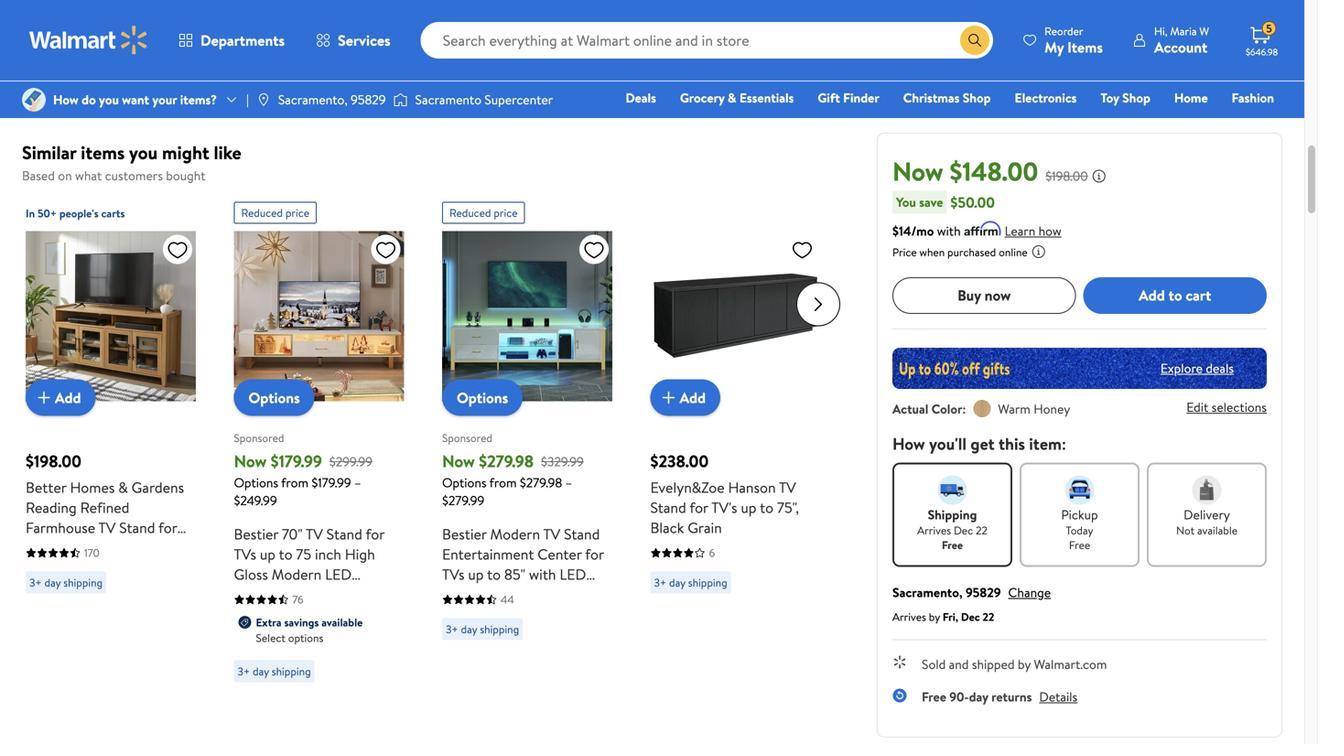 Task type: locate. For each thing, give the bounding box(es) containing it.
gift finder
[[818, 89, 879, 107]]

2 horizontal spatial  image
[[393, 91, 408, 109]]

finish inside the beautiful fluted 3-shelf bookcase with storage cabinet by drew barrymore, warm honey finish
[[587, 71, 619, 89]]

you for want
[[99, 91, 119, 108]]

3 product group from the left
[[442, 195, 612, 690]]

1 price from the left
[[285, 205, 309, 221]]

1 vertical spatial gift
[[982, 114, 1004, 132]]

add to favorites list, better homes & gardens reading refined farmhouse tv stand for tvs up to 65", light honey finish image
[[167, 238, 189, 261]]

0 horizontal spatial white
[[317, 605, 355, 625]]

table
[[200, 36, 228, 54]]

modern inside bestier modern tv stand entertainment center for tvs up to 85" with led lights & 2 drawers, white
[[490, 524, 540, 544]]

what
[[75, 167, 102, 184]]

0 vertical spatial modern
[[490, 524, 540, 544]]

sponsored up $249.99
[[234, 430, 284, 446]]

up left 2
[[468, 564, 484, 584]]

free down shipping
[[942, 537, 963, 553]]

add to favorites list, evelyn&zoe hanson tv stand for tv's up to 75", black grain image
[[791, 238, 813, 261]]

0 horizontal spatial shop
[[963, 89, 991, 107]]

0 horizontal spatial modern
[[272, 564, 322, 584]]

bestier down $249.99
[[234, 524, 278, 544]]

gift left cards
[[982, 114, 1004, 132]]

product group containing $238.00
[[650, 195, 821, 690]]

0 horizontal spatial finish
[[26, 558, 62, 578]]

add button for better homes & gardens reading refined farmhouse tv stand for tvs up to 65", light honey finish image on the left
[[26, 379, 96, 416]]

– inside sponsored now $179.99 $299.99 options from $179.99 – $249.99
[[354, 474, 361, 492]]

1 horizontal spatial reduced
[[449, 205, 491, 221]]

options link for now $179.99
[[234, 379, 315, 416]]

0 horizontal spatial sacramento,
[[278, 91, 348, 108]]

1 vertical spatial you
[[129, 140, 158, 165]]

with up price when purchased online
[[937, 222, 961, 240]]

sponsored inside 'sponsored now $279.98 $329.99 options from $279.98 – $279.99'
[[442, 430, 492, 446]]

white right the drawers,
[[568, 584, 605, 605]]

home link
[[1166, 88, 1216, 108]]

beautiful drew modular sectional sofa with ottoman by drew barrymore, gray fabric list item
[[304, 0, 572, 75]]

bestier inside bestier 70" tv stand for tvs up to 75 inch high gloss modern led entertainment center with drawer, white & gold
[[234, 524, 278, 544]]

95829
[[351, 91, 386, 108], [966, 583, 1001, 601]]

2 horizontal spatial now
[[892, 153, 943, 189]]

free
[[942, 537, 963, 553], [1069, 537, 1090, 553], [922, 688, 946, 705]]

1 horizontal spatial honey
[[784, 54, 820, 71]]

1 horizontal spatial  image
[[256, 92, 271, 107]]

0 horizontal spatial you
[[99, 91, 119, 108]]

stand right 65",
[[119, 518, 155, 538]]

tvs inside "$198.00 better homes & gardens reading refined farmhouse tv stand for tvs up to 65", light honey finish"
[[26, 538, 48, 558]]

1 vertical spatial available
[[322, 615, 363, 630]]

1 horizontal spatial how
[[892, 432, 925, 455]]

extra savings available
[[256, 615, 363, 630]]

$198.00
[[1045, 167, 1088, 185], [26, 450, 81, 473]]

1 vertical spatial $279.98
[[520, 474, 562, 492]]

1 vertical spatial 95829
[[966, 583, 1001, 601]]

$646.98
[[1246, 46, 1278, 58]]

list
[[15, 0, 862, 97]]

2 barrymore, from the left
[[683, 54, 745, 71]]

by inside the beautiful fluted 3-shelf bookcase with storage cabinet by drew barrymore, warm honey finish
[[634, 54, 647, 71]]

people's
[[59, 205, 99, 221]]

from inside sponsored now $179.99 $299.99 options from $179.99 – $249.99
[[281, 474, 308, 492]]

you inside similar items you might like based on what customers bought
[[129, 140, 158, 165]]

to
[[1168, 285, 1182, 305], [760, 497, 774, 518], [71, 538, 84, 558], [279, 544, 293, 564], [487, 564, 501, 584]]

2 horizontal spatial beautiful
[[587, 36, 637, 54]]

with left storage
[[777, 36, 801, 54]]

extra
[[256, 615, 282, 630]]

$198.00 inside "$198.00 better homes & gardens reading refined farmhouse tv stand for tvs up to 65", light honey finish"
[[26, 450, 81, 473]]

0 horizontal spatial led
[[325, 564, 352, 584]]

tv right 70"
[[306, 524, 323, 544]]

available right the savings
[[322, 615, 363, 630]]

1 horizontal spatial entertainment
[[442, 544, 534, 564]]

modern up 85"
[[490, 524, 540, 544]]

by right frame in the left top of the page
[[95, 54, 108, 71]]

beautiful rattan & glass coffee table with solid wood frame by drew barrymore list item
[[22, 0, 290, 75]]

0 horizontal spatial price
[[285, 205, 309, 221]]

light
[[114, 538, 146, 558]]

0 vertical spatial honey
[[784, 54, 820, 71]]

honey right light on the bottom of page
[[150, 538, 191, 558]]

by down services
[[359, 54, 372, 71]]

you for might
[[129, 140, 158, 165]]

beautiful for beautiful drew modular sectional sofa with ottoman by drew barrymore, gray fabric
[[304, 36, 354, 54]]

how left do
[[53, 91, 79, 108]]

with
[[231, 36, 255, 54], [521, 36, 544, 54], [777, 36, 801, 54], [937, 222, 961, 240], [529, 564, 556, 584], [234, 605, 261, 625]]

1 vertical spatial finish
[[26, 558, 62, 578]]

free inside pickup today free
[[1069, 537, 1090, 553]]

for inside bestier 70" tv stand for tvs up to 75 inch high gloss modern led entertainment center with drawer, white & gold
[[366, 524, 384, 544]]

tv up 170
[[98, 518, 116, 538]]

inch
[[315, 544, 341, 564]]

0 horizontal spatial  image
[[22, 88, 46, 112]]

arrives down intent image for shipping
[[917, 522, 951, 538]]

add to cart image
[[33, 387, 55, 409]]

1 horizontal spatial shop
[[1122, 89, 1150, 107]]

– down the $299.99
[[354, 474, 361, 492]]

to left 75",
[[760, 497, 774, 518]]

bestier down $279.99
[[442, 524, 487, 544]]

cart
[[1186, 285, 1211, 305]]

1 horizontal spatial beautiful
[[304, 36, 354, 54]]

reduced
[[241, 205, 283, 221], [449, 205, 491, 221]]

finish down farmhouse
[[26, 558, 62, 578]]

options inside sponsored now $179.99 $299.99 options from $179.99 – $249.99
[[234, 474, 278, 492]]

0 horizontal spatial $198.00
[[26, 450, 81, 473]]

arrives left fri,
[[892, 609, 926, 624]]

2 beautiful from the left
[[304, 36, 354, 54]]

image of item 5 image
[[587, 0, 855, 28]]

0 horizontal spatial sponsored
[[234, 430, 284, 446]]

add to cart button
[[1083, 277, 1267, 314]]

honey up essentials
[[784, 54, 820, 71]]

in
[[26, 205, 35, 221]]

2 price from the left
[[494, 205, 518, 221]]

beautiful inside the beautiful fluted 3-shelf bookcase with storage cabinet by drew barrymore, warm honey finish
[[587, 36, 637, 54]]

sacramento, 95829 change arrives by fri, dec 22
[[892, 583, 1051, 624]]

storage
[[804, 36, 847, 54]]

 image left sacramento at the left top of the page
[[393, 91, 408, 109]]

95829 for sacramento, 95829 change arrives by fri, dec 22
[[966, 583, 1001, 601]]

sacramento, inside sacramento, 95829 change arrives by fri, dec 22
[[892, 583, 963, 601]]

0 vertical spatial finish
[[587, 71, 619, 89]]

account
[[1154, 37, 1208, 57]]

1 vertical spatial $179.99
[[312, 474, 351, 492]]

3+
[[29, 575, 42, 590], [654, 575, 666, 590], [446, 622, 458, 637], [238, 664, 250, 679]]

sponsored inside sponsored now $179.99 $299.99 options from $179.99 – $249.99
[[234, 430, 284, 446]]

entertainment inside bestier 70" tv stand for tvs up to 75 inch high gloss modern led entertainment center with drawer, white & gold
[[234, 584, 326, 605]]

shop
[[963, 89, 991, 107], [1122, 89, 1150, 107]]

how down actual
[[892, 432, 925, 455]]

finish
[[587, 71, 619, 89], [26, 558, 62, 578]]

1 led from the left
[[325, 564, 352, 584]]

tv's
[[711, 497, 737, 518]]

sacramento, for sacramento, 95829
[[278, 91, 348, 108]]

bestier
[[234, 524, 278, 544], [442, 524, 487, 544]]

stand down $329.99 at bottom left
[[564, 524, 600, 544]]

for right 85"
[[585, 544, 604, 564]]

0 vertical spatial 22
[[976, 522, 987, 538]]

by
[[95, 54, 108, 71], [359, 54, 372, 71], [634, 54, 647, 71], [929, 609, 940, 624], [1018, 655, 1031, 673]]

0 horizontal spatial options link
[[234, 379, 315, 416]]

available inside the delivery not available
[[1197, 522, 1238, 538]]

1 horizontal spatial gift
[[982, 114, 1004, 132]]

sponsored for $279.98
[[442, 430, 492, 446]]

2 add button from the left
[[650, 379, 720, 416]]

from inside 'sponsored now $279.98 $329.99 options from $279.98 – $279.99'
[[489, 474, 517, 492]]

tvs left 2
[[442, 564, 465, 584]]

1 vertical spatial sacramento,
[[892, 583, 963, 601]]

1 horizontal spatial modern
[[490, 524, 540, 544]]

add to favorites list, bestier modern tv stand entertainment center for tvs up to 85" with led lights & 2 drawers, white image
[[583, 238, 605, 261]]

0 horizontal spatial from
[[281, 474, 308, 492]]

bought
[[166, 167, 206, 184]]

day down farmhouse
[[44, 575, 61, 590]]

$179.99 left the $299.99
[[271, 450, 322, 473]]

grocery & essentials link
[[672, 88, 802, 108]]

0 horizontal spatial available
[[322, 615, 363, 630]]

2 bestier from the left
[[442, 524, 487, 544]]

by right $228.00
[[634, 54, 647, 71]]

tv up the drawers,
[[543, 524, 560, 544]]

you up customers
[[129, 140, 158, 165]]

from right $249.99
[[281, 474, 308, 492]]

frame
[[57, 54, 92, 71]]

2 reduced from the left
[[449, 205, 491, 221]]

beautiful rattan & glass coffee table with solid wood frame by drew barrymore
[[22, 36, 285, 71]]

0 horizontal spatial add button
[[26, 379, 96, 416]]

1 horizontal spatial options link
[[442, 379, 523, 416]]

center up the drawers,
[[538, 544, 582, 564]]

1 reduced price from the left
[[241, 205, 309, 221]]

entertainment inside bestier modern tv stand entertainment center for tvs up to 85" with led lights & 2 drawers, white
[[442, 544, 534, 564]]

2 led from the left
[[560, 564, 586, 584]]

to inside "$198.00 better homes & gardens reading refined farmhouse tv stand for tvs up to 65", light honey finish"
[[71, 538, 84, 558]]

search icon image
[[968, 33, 982, 48]]

0 horizontal spatial bestier
[[234, 524, 278, 544]]

available right not
[[1197, 522, 1238, 538]]

1 barrymore, from the left
[[408, 54, 470, 71]]

intent image for shipping image
[[938, 475, 967, 505]]

with inside beautiful rattan & glass coffee table with solid wood frame by drew barrymore
[[231, 36, 255, 54]]

1 – from the left
[[354, 474, 361, 492]]

95829 down ottoman
[[351, 91, 386, 108]]

gift cards link
[[974, 114, 1048, 133]]

 image for sacramento supercenter
[[393, 91, 408, 109]]

1 horizontal spatial white
[[568, 584, 605, 605]]

0 horizontal spatial honey
[[150, 538, 191, 558]]

2 – from the left
[[565, 474, 572, 492]]

similar items you might like based on what customers bought
[[22, 140, 241, 184]]

entertainment up 2
[[442, 544, 534, 564]]

1 horizontal spatial 95829
[[966, 583, 1001, 601]]

shop for christmas shop
[[963, 89, 991, 107]]

4 product group from the left
[[650, 195, 821, 690]]

this
[[999, 432, 1025, 455]]

& left 2
[[484, 584, 493, 605]]

options link for now $279.98
[[442, 379, 523, 416]]

add to cart image
[[658, 387, 680, 409]]

intent image for pickup image
[[1065, 475, 1094, 505]]

beautiful inside beautiful drew modular sectional sofa with ottoman by drew barrymore, gray fabric
[[304, 36, 354, 54]]

1 vertical spatial entertainment
[[234, 584, 326, 605]]

add for better homes & gardens reading refined farmhouse tv stand for tvs up to 65", light honey finish image on the left
[[55, 387, 81, 408]]

free left 90-
[[922, 688, 946, 705]]

day down the select at the left of page
[[253, 664, 269, 679]]

walmart+
[[1220, 114, 1274, 132]]

from right $279.99
[[489, 474, 517, 492]]

christmas
[[903, 89, 960, 107]]

led right 85"
[[560, 564, 586, 584]]

75",
[[777, 497, 799, 518]]

95829 left change button
[[966, 583, 1001, 601]]

for down gardens
[[158, 518, 177, 538]]

1 reduced from the left
[[241, 205, 283, 221]]

0 horizontal spatial tvs
[[26, 538, 48, 558]]

now inside 'sponsored now $279.98 $329.99 options from $279.98 – $279.99'
[[442, 450, 475, 473]]

bestier 70" tv stand for tvs up to 75 inch high gloss modern led entertainment center with drawer, white & gold image
[[234, 231, 404, 401]]

center down high
[[329, 584, 374, 605]]

0 vertical spatial warm
[[748, 54, 781, 71]]

& right homes
[[118, 477, 128, 497]]

available for delivery
[[1197, 522, 1238, 538]]

options link up sponsored now $179.99 $299.99 options from $179.99 – $249.99
[[234, 379, 315, 416]]

–
[[354, 474, 361, 492], [565, 474, 572, 492]]

3+ day shipping down 44
[[446, 622, 519, 637]]

& left glass
[[115, 36, 123, 54]]

tvs left 70"
[[234, 544, 256, 564]]

1 vertical spatial how
[[892, 432, 925, 455]]

from for $279.98
[[489, 474, 517, 492]]

add inside add to cart "button"
[[1139, 285, 1165, 305]]

1 horizontal spatial bestier
[[442, 524, 487, 544]]

95829 inside sacramento, 95829 change arrives by fri, dec 22
[[966, 583, 1001, 601]]

better
[[26, 477, 66, 497]]

0 horizontal spatial reduced
[[241, 205, 283, 221]]

you right do
[[99, 91, 119, 108]]

$198.00 for $198.00 better homes & gardens reading refined farmhouse tv stand for tvs up to 65", light honey finish
[[26, 450, 81, 473]]

22 inside sacramento, 95829 change arrives by fri, dec 22
[[983, 609, 994, 624]]

add button up better
[[26, 379, 96, 416]]

0 vertical spatial $198.00
[[1045, 167, 1088, 185]]

from for $179.99
[[281, 474, 308, 492]]

hanson
[[728, 477, 776, 497]]

sponsored up $279.99
[[442, 430, 492, 446]]

product group containing now $179.99
[[234, 195, 404, 690]]

1 horizontal spatial price
[[494, 205, 518, 221]]

0 vertical spatial sacramento,
[[278, 91, 348, 108]]

barrymore,
[[408, 54, 470, 71], [683, 54, 745, 71]]

dec inside shipping arrives dec 22 free
[[954, 522, 973, 538]]

stand right 75
[[326, 524, 362, 544]]

free down pickup
[[1069, 537, 1090, 553]]

options link up 'sponsored now $279.98 $329.99 options from $279.98 – $279.99'
[[442, 379, 523, 416]]

tv inside bestier 70" tv stand for tvs up to 75 inch high gloss modern led entertainment center with drawer, white & gold
[[306, 524, 323, 544]]

departments
[[200, 30, 285, 50]]

1 horizontal spatial finish
[[587, 71, 619, 89]]

grocery
[[680, 89, 725, 107]]

free 90-day returns details
[[922, 688, 1078, 705]]

Search search field
[[421, 22, 993, 59]]

fashion gift cards
[[982, 89, 1274, 132]]

gift left finder
[[818, 89, 840, 107]]

0 horizontal spatial entertainment
[[234, 584, 326, 605]]

bestier for now $179.99
[[234, 524, 278, 544]]

toy shop
[[1101, 89, 1150, 107]]

0 horizontal spatial add
[[55, 387, 81, 408]]

how for how you'll get this item:
[[892, 432, 925, 455]]

0 vertical spatial arrives
[[917, 522, 951, 538]]

image of item 3 image
[[304, 0, 572, 28]]

to left "cart"
[[1168, 285, 1182, 305]]

22
[[976, 522, 987, 538], [983, 609, 994, 624]]

$198.00 better homes & gardens reading refined farmhouse tv stand for tvs up to 65", light honey finish
[[26, 450, 191, 578]]

2 product group from the left
[[234, 195, 404, 690]]

reorder my items
[[1044, 23, 1103, 57]]

& inside beautiful rattan & glass coffee table with solid wood frame by drew barrymore
[[115, 36, 123, 54]]

ottoman
[[304, 54, 355, 71]]

1 horizontal spatial you
[[129, 140, 158, 165]]

1 horizontal spatial barrymore,
[[683, 54, 745, 71]]

now up $249.99
[[234, 450, 267, 473]]

1 vertical spatial dec
[[961, 609, 980, 624]]

bestier inside bestier modern tv stand entertainment center for tvs up to 85" with led lights & 2 drawers, white
[[442, 524, 487, 544]]

now
[[892, 153, 943, 189], [234, 450, 267, 473], [442, 450, 475, 473]]

warm honey
[[998, 400, 1070, 418]]

0 horizontal spatial barrymore,
[[408, 54, 470, 71]]

shipping
[[63, 575, 103, 590], [688, 575, 727, 590], [480, 622, 519, 637], [272, 664, 311, 679]]

0 vertical spatial entertainment
[[442, 544, 534, 564]]

farmhouse
[[26, 518, 95, 538]]

– for $179.99
[[354, 474, 361, 492]]

2 shop from the left
[[1122, 89, 1150, 107]]

& down high
[[358, 605, 368, 625]]

1 vertical spatial 22
[[983, 609, 994, 624]]

0 horizontal spatial 95829
[[351, 91, 386, 108]]

22 right fri,
[[983, 609, 994, 624]]

led inside bestier modern tv stand entertainment center for tvs up to 85" with led lights & 2 drawers, white
[[560, 564, 586, 584]]

warm up this
[[998, 400, 1031, 418]]

by right shipped
[[1018, 655, 1031, 673]]

to inside bestier 70" tv stand for tvs up to 75 inch high gloss modern led entertainment center with drawer, white & gold
[[279, 544, 293, 564]]

white up options
[[317, 605, 355, 625]]

with right "sofa"
[[521, 36, 544, 54]]

reduced price
[[241, 205, 309, 221], [449, 205, 518, 221]]

by inside beautiful rattan & glass coffee table with solid wood frame by drew barrymore
[[95, 54, 108, 71]]

1 horizontal spatial –
[[565, 474, 572, 492]]

3+ day shipping
[[29, 575, 103, 590], [654, 575, 727, 590], [446, 622, 519, 637], [238, 664, 311, 679]]

to left 65",
[[71, 538, 84, 558]]

0 horizontal spatial center
[[329, 584, 374, 605]]

electronics link
[[1006, 88, 1085, 108]]

2 horizontal spatial add
[[1139, 285, 1165, 305]]

0 horizontal spatial now
[[234, 450, 267, 473]]

walmart+ link
[[1211, 114, 1282, 133]]

– inside 'sponsored now $279.98 $329.99 options from $279.98 – $279.99'
[[565, 474, 572, 492]]

0 horizontal spatial how
[[53, 91, 79, 108]]

1 from from the left
[[281, 474, 308, 492]]

3+ day shipping down 170
[[29, 575, 103, 590]]

shop for toy shop
[[1122, 89, 1150, 107]]

1 vertical spatial arrives
[[892, 609, 926, 624]]

with right 85"
[[529, 564, 556, 584]]

1 vertical spatial honey
[[1034, 400, 1070, 418]]

led right 75
[[325, 564, 352, 584]]

sacramento, up fri,
[[892, 583, 963, 601]]

0 vertical spatial how
[[53, 91, 79, 108]]

0 vertical spatial 95829
[[351, 91, 386, 108]]

beautiful up sacramento, 95829
[[304, 36, 354, 54]]

1 horizontal spatial add button
[[650, 379, 720, 416]]

to left 85"
[[487, 564, 501, 584]]

next slide for similar items you might like list image
[[796, 282, 840, 326]]

gardens
[[131, 477, 184, 497]]

buy
[[957, 285, 981, 305]]

drawers,
[[508, 584, 564, 605]]

1 product group from the left
[[26, 195, 196, 690]]

2 from from the left
[[489, 474, 517, 492]]

1 horizontal spatial warm
[[998, 400, 1031, 418]]

0 vertical spatial available
[[1197, 522, 1238, 538]]

hi,
[[1154, 23, 1168, 39]]

shop right toy
[[1122, 89, 1150, 107]]

with up the select at the left of page
[[234, 605, 261, 625]]

beautiful inside beautiful rattan & glass coffee table with solid wood frame by drew barrymore
[[22, 36, 72, 54]]

explore deals link
[[1153, 352, 1241, 384]]

1 horizontal spatial available
[[1197, 522, 1238, 538]]

want
[[122, 91, 149, 108]]

0 horizontal spatial reduced price
[[241, 205, 309, 221]]

& inside bestier modern tv stand entertainment center for tvs up to 85" with led lights & 2 drawers, white
[[484, 584, 493, 605]]

1 horizontal spatial center
[[538, 544, 582, 564]]

1 beautiful from the left
[[22, 36, 72, 54]]

1 horizontal spatial from
[[489, 474, 517, 492]]

1 horizontal spatial add
[[680, 387, 706, 408]]

$179.99 down the $299.99
[[312, 474, 351, 492]]

in 50+ people's carts
[[26, 205, 125, 221]]

1 horizontal spatial led
[[560, 564, 586, 584]]

arrives inside shipping arrives dec 22 free
[[917, 522, 951, 538]]

0 vertical spatial dec
[[954, 522, 973, 538]]

1 vertical spatial modern
[[272, 564, 322, 584]]

day down lights
[[461, 622, 477, 637]]

sponsored now $279.98 $329.99 options from $279.98 – $279.99
[[442, 430, 584, 509]]

product group
[[26, 195, 196, 690], [234, 195, 404, 690], [442, 195, 612, 690], [650, 195, 821, 690]]

add button for evelyn&zoe hanson tv stand for tv's up to 75", black grain image
[[650, 379, 720, 416]]

$279.98 down $329.99 at bottom left
[[520, 474, 562, 492]]

1 horizontal spatial now
[[442, 450, 475, 473]]

– down $329.99 at bottom left
[[565, 474, 572, 492]]

to inside $238.00 evelyn&zoe hanson tv stand for tv's up to 75", black grain
[[760, 497, 774, 518]]

tv right hanson
[[779, 477, 796, 497]]

one debit link
[[1126, 114, 1204, 133]]

1 shop from the left
[[963, 89, 991, 107]]

sold and shipped by walmart.com
[[922, 655, 1107, 673]]

1 horizontal spatial tvs
[[234, 544, 256, 564]]

1 vertical spatial center
[[329, 584, 374, 605]]

170
[[84, 545, 100, 561]]

2 sponsored from the left
[[442, 430, 492, 446]]

honey inside "$198.00 better homes & gardens reading refined farmhouse tv stand for tvs up to 65", light honey finish"
[[150, 538, 191, 558]]

$179.99
[[271, 450, 322, 473], [312, 474, 351, 492]]

modular
[[390, 36, 436, 54]]

1 options link from the left
[[234, 379, 315, 416]]

for inside bestier modern tv stand entertainment center for tvs up to 85" with led lights & 2 drawers, white
[[585, 544, 604, 564]]

fashion link
[[1223, 88, 1282, 108]]

up left 170
[[52, 538, 67, 558]]

1 sponsored from the left
[[234, 430, 284, 446]]

6
[[709, 545, 715, 561]]

2 reduced price from the left
[[449, 205, 518, 221]]

1 horizontal spatial sponsored
[[442, 430, 492, 446]]

$279.99
[[442, 492, 484, 509]]

now inside sponsored now $179.99 $299.99 options from $179.99 – $249.99
[[234, 450, 267, 473]]

1 horizontal spatial reduced price
[[449, 205, 518, 221]]

beautiful up $228.00
[[587, 36, 637, 54]]

stand inside "$198.00 better homes & gardens reading refined farmhouse tv stand for tvs up to 65", light honey finish"
[[119, 518, 155, 538]]

available for extra
[[322, 615, 363, 630]]

christmas shop link
[[895, 88, 999, 108]]

1 vertical spatial $198.00
[[26, 450, 81, 473]]

arrives inside sacramento, 95829 change arrives by fri, dec 22
[[892, 609, 926, 624]]

gray
[[473, 54, 499, 71]]

by left fri,
[[929, 609, 940, 624]]

deals
[[1206, 359, 1234, 377]]

2 options link from the left
[[442, 379, 523, 416]]

65",
[[88, 538, 111, 558]]

with left solid
[[231, 36, 255, 54]]

0 horizontal spatial beautiful
[[22, 36, 72, 54]]

image of item 1 image
[[22, 0, 290, 28]]

might
[[162, 140, 209, 165]]

now up $279.99
[[442, 450, 475, 473]]

 image down wood
[[22, 88, 46, 112]]

beautiful left rattan
[[22, 36, 72, 54]]

customers
[[105, 167, 163, 184]]

2 horizontal spatial tvs
[[442, 564, 465, 584]]

 image
[[22, 88, 46, 112], [393, 91, 408, 109], [256, 92, 271, 107]]

0 horizontal spatial warm
[[748, 54, 781, 71]]

day left returns
[[969, 688, 988, 705]]

3 beautiful from the left
[[587, 36, 637, 54]]

1 add button from the left
[[26, 379, 96, 416]]

tvs inside bestier 70" tv stand for tvs up to 75 inch high gloss modern led entertainment center with drawer, white & gold
[[234, 544, 256, 564]]

modern inside bestier 70" tv stand for tvs up to 75 inch high gloss modern led entertainment center with drawer, white & gold
[[272, 564, 322, 584]]

0 horizontal spatial gift
[[818, 89, 840, 107]]

honey up item:
[[1034, 400, 1070, 418]]

sacramento, for sacramento, 95829 change arrives by fri, dec 22
[[892, 583, 963, 601]]

dec inside sacramento, 95829 change arrives by fri, dec 22
[[961, 609, 980, 624]]

list item
[[587, 0, 855, 89]]

finish left deals
[[587, 71, 619, 89]]

led inside bestier 70" tv stand for tvs up to 75 inch high gloss modern led entertainment center with drawer, white & gold
[[325, 564, 352, 584]]

0 vertical spatial you
[[99, 91, 119, 108]]

3+ day shipping down the select at the left of page
[[238, 664, 311, 679]]

0 horizontal spatial –
[[354, 474, 361, 492]]

how do you want your items?
[[53, 91, 217, 108]]

1 bestier from the left
[[234, 524, 278, 544]]

– for $279.98
[[565, 474, 572, 492]]



Task type: describe. For each thing, give the bounding box(es) containing it.
3+ down lights
[[446, 622, 458, 637]]

0 vertical spatial $179.99
[[271, 450, 322, 473]]

with inside the beautiful fluted 3-shelf bookcase with storage cabinet by drew barrymore, warm honey finish
[[777, 36, 801, 54]]

electronics
[[1015, 89, 1077, 107]]

price for now $279.98
[[494, 205, 518, 221]]

1 vertical spatial warm
[[998, 400, 1031, 418]]

and
[[949, 655, 969, 673]]

up inside bestier modern tv stand entertainment center for tvs up to 85" with led lights & 2 drawers, white
[[468, 564, 484, 584]]

shipping down 6
[[688, 575, 727, 590]]

center inside bestier modern tv stand entertainment center for tvs up to 85" with led lights & 2 drawers, white
[[538, 544, 582, 564]]

center inside bestier 70" tv stand for tvs up to 75 inch high gloss modern led entertainment center with drawer, white & gold
[[329, 584, 374, 605]]

services
[[338, 30, 391, 50]]

delivery not available
[[1176, 505, 1238, 538]]

finish inside "$198.00 better homes & gardens reading refined farmhouse tv stand for tvs up to 65", light honey finish"
[[26, 558, 62, 578]]

sponsored now $179.99 $299.99 options from $179.99 – $249.99
[[234, 430, 373, 509]]

 image for how do you want your items?
[[22, 88, 46, 112]]

stand inside bestier 70" tv stand for tvs up to 75 inch high gloss modern led entertainment center with drawer, white & gold
[[326, 524, 362, 544]]

buy now button
[[892, 277, 1076, 314]]

white inside bestier 70" tv stand for tvs up to 75 inch high gloss modern led entertainment center with drawer, white & gold
[[317, 605, 355, 625]]

with inside bestier 70" tv stand for tvs up to 75 inch high gloss modern led entertainment center with drawer, white & gold
[[234, 605, 261, 625]]

bestier for now $279.98
[[442, 524, 487, 544]]

high
[[345, 544, 375, 564]]

sectional
[[439, 36, 490, 54]]

free inside shipping arrives dec 22 free
[[942, 537, 963, 553]]

Walmart Site-Wide search field
[[421, 22, 993, 59]]

item:
[[1029, 432, 1066, 455]]

beautiful for beautiful fluted 3-shelf bookcase with storage cabinet by drew barrymore, warm honey finish
[[587, 36, 637, 54]]

grain
[[688, 518, 722, 538]]

save
[[919, 193, 943, 211]]

my
[[1044, 37, 1064, 57]]

by inside sacramento, 95829 change arrives by fri, dec 22
[[929, 609, 940, 624]]

better homes & gardens reading refined farmhouse tv stand for tvs up to 65", light honey finish image
[[26, 231, 196, 401]]

price
[[892, 244, 917, 260]]

3+ down farmhouse
[[29, 575, 42, 590]]

barrymore
[[144, 54, 204, 71]]

bestier 70" tv stand for tvs up to 75 inch high gloss modern led entertainment center with drawer, white & gold
[[234, 524, 384, 645]]

based
[[22, 167, 55, 184]]

up inside $238.00 evelyn&zoe hanson tv stand for tv's up to 75", black grain
[[741, 497, 757, 518]]

to inside add to cart "button"
[[1168, 285, 1182, 305]]

for inside "$198.00 better homes & gardens reading refined farmhouse tv stand for tvs up to 65", light honey finish"
[[158, 518, 177, 538]]

walmart.com
[[1034, 655, 1107, 673]]

$238.00 evelyn&zoe hanson tv stand for tv's up to 75", black grain
[[650, 450, 799, 538]]

evelyn&zoe hanson tv stand for tv's up to 75", black grain image
[[650, 231, 821, 401]]

lights
[[442, 584, 480, 605]]

now $148.00
[[892, 153, 1038, 189]]

actual
[[892, 400, 928, 418]]

reduced for now $179.99
[[241, 205, 283, 221]]

product group containing $198.00
[[26, 195, 196, 690]]

 image for sacramento, 95829
[[256, 92, 271, 107]]

reduced for now $279.98
[[449, 205, 491, 221]]

3+ day shipping down 6
[[654, 575, 727, 590]]

95829 for sacramento, 95829
[[351, 91, 386, 108]]

add to favorites list, bestier 70" tv stand for tvs up to 75 inch high gloss modern led entertainment center with drawer, white & gold image
[[375, 238, 397, 261]]

debit
[[1164, 114, 1196, 132]]

shipped
[[972, 655, 1015, 673]]

gift inside fashion gift cards
[[982, 114, 1004, 132]]

0 vertical spatial $279.98
[[479, 450, 534, 473]]

selections
[[1212, 398, 1267, 416]]

sacramento supercenter
[[415, 91, 553, 108]]

3+ down gold
[[238, 664, 250, 679]]

savings
[[284, 615, 319, 630]]

stand inside bestier modern tv stand entertainment center for tvs up to 85" with led lights & 2 drawers, white
[[564, 524, 600, 544]]

beautiful for beautiful rattan & glass coffee table with solid wood frame by drew barrymore
[[22, 36, 72, 54]]

beautiful drew modular sectional sofa with ottoman by drew barrymore, gray fabric
[[304, 36, 544, 71]]

glass
[[126, 36, 155, 54]]

sponsored for $179.99
[[234, 430, 284, 446]]

drawer,
[[264, 605, 314, 625]]

70"
[[282, 524, 303, 544]]

not
[[1176, 522, 1195, 538]]

up inside bestier 70" tv stand for tvs up to 75 inch high gloss modern led entertainment center with drawer, white & gold
[[260, 544, 276, 564]]

stand inside $238.00 evelyn&zoe hanson tv stand for tv's up to 75", black grain
[[650, 497, 686, 518]]

fri,
[[943, 609, 958, 624]]

shipping down select options
[[272, 664, 311, 679]]

online
[[999, 244, 1028, 260]]

you save $50.00
[[896, 192, 995, 212]]

items
[[81, 140, 125, 165]]

to inside bestier modern tv stand entertainment center for tvs up to 85" with led lights & 2 drawers, white
[[487, 564, 501, 584]]

registry
[[1063, 114, 1110, 132]]

shipping down 170
[[63, 575, 103, 590]]

fluted
[[640, 36, 675, 54]]

sofa
[[493, 36, 518, 54]]

price for now $179.99
[[285, 205, 309, 221]]

shipping
[[928, 505, 977, 523]]

reorder
[[1044, 23, 1083, 39]]

grocery & essentials
[[680, 89, 794, 107]]

up inside "$198.00 better homes & gardens reading refined farmhouse tv stand for tvs up to 65", light honey finish"
[[52, 538, 67, 558]]

warm inside the beautiful fluted 3-shelf bookcase with storage cabinet by drew barrymore, warm honey finish
[[748, 54, 781, 71]]

learn how
[[1005, 222, 1062, 240]]

edit selections button
[[1186, 398, 1267, 416]]

wood
[[22, 54, 54, 71]]

by inside beautiful drew modular sectional sofa with ottoman by drew barrymore, gray fabric
[[359, 54, 372, 71]]

drew down services
[[375, 54, 404, 71]]

items?
[[180, 91, 217, 108]]

tv inside $238.00 evelyn&zoe hanson tv stand for tv's up to 75", black grain
[[779, 477, 796, 497]]

now for $179.99
[[234, 450, 267, 473]]

options
[[288, 630, 323, 646]]

$228.00
[[587, 57, 632, 75]]

product group containing now $279.98
[[442, 195, 612, 690]]

gift finder link
[[809, 88, 888, 108]]

& right grocery
[[728, 89, 736, 107]]

explore
[[1161, 359, 1203, 377]]

cards
[[1007, 114, 1040, 132]]

90-
[[949, 688, 969, 705]]

add for evelyn&zoe hanson tv stand for tv's up to 75", black grain image
[[680, 387, 706, 408]]

list item containing beautiful fluted 3-shelf bookcase with storage cabinet by drew barrymore, warm honey finish
[[587, 0, 855, 89]]

when
[[919, 244, 945, 260]]

bestier modern tv stand entertainment center for tvs up to 85" with led lights & 2 drawers, white image
[[442, 231, 612, 401]]

2 horizontal spatial honey
[[1034, 400, 1070, 418]]

drew left modular
[[357, 36, 387, 54]]

44
[[501, 592, 514, 607]]

$198.00 for $198.00
[[1045, 167, 1088, 185]]

change
[[1008, 583, 1051, 601]]

$299.99
[[329, 452, 373, 470]]

deals
[[626, 89, 656, 107]]

75
[[296, 544, 311, 564]]

0 vertical spatial gift
[[818, 89, 840, 107]]

day down black
[[669, 575, 685, 590]]

you'll
[[929, 432, 967, 455]]

you
[[896, 193, 916, 211]]

up to sixty percent off deals. shop now. image
[[892, 348, 1267, 389]]

tv inside "$198.00 better homes & gardens reading refined farmhouse tv stand for tvs up to 65", light honey finish"
[[98, 518, 116, 538]]

honey inside the beautiful fluted 3-shelf bookcase with storage cabinet by drew barrymore, warm honey finish
[[784, 54, 820, 71]]

learn more about strikethrough prices image
[[1092, 169, 1106, 183]]

fabric
[[502, 54, 536, 71]]

with inside bestier modern tv stand entertainment center for tvs up to 85" with led lights & 2 drawers, white
[[529, 564, 556, 584]]

homes
[[70, 477, 115, 497]]

black
[[650, 518, 684, 538]]

shipping down 44
[[480, 622, 519, 637]]

tvs inside bestier modern tv stand entertainment center for tvs up to 85" with led lights & 2 drawers, white
[[442, 564, 465, 584]]

now for $279.98
[[442, 450, 475, 473]]

barrymore, inside beautiful drew modular sectional sofa with ottoman by drew barrymore, gray fabric
[[408, 54, 470, 71]]

today
[[1066, 522, 1093, 538]]

shelf
[[690, 36, 718, 54]]

walmart image
[[29, 26, 148, 55]]

shipping arrives dec 22 free
[[917, 505, 987, 553]]

carts
[[101, 205, 125, 221]]

& inside bestier 70" tv stand for tvs up to 75 inch high gloss modern led entertainment center with drawer, white & gold
[[358, 605, 368, 625]]

registry link
[[1055, 114, 1118, 133]]

intent image for delivery image
[[1192, 475, 1222, 505]]

services button
[[300, 18, 406, 62]]

learn
[[1005, 222, 1035, 240]]

22 inside shipping arrives dec 22 free
[[976, 522, 987, 538]]

reduced price for now $179.99
[[241, 205, 309, 221]]

for inside $238.00 evelyn&zoe hanson tv stand for tv's up to 75", black grain
[[690, 497, 708, 518]]

pickup today free
[[1061, 505, 1098, 553]]

options inside 'sponsored now $279.98 $329.99 options from $279.98 – $279.99'
[[442, 474, 487, 492]]

reduced price for now $279.98
[[449, 205, 518, 221]]

explore deals
[[1161, 359, 1234, 377]]

sold
[[922, 655, 946, 673]]

list containing beautiful rattan & glass coffee table with solid wood frame by drew barrymore
[[15, 0, 862, 97]]

with inside beautiful drew modular sectional sofa with ottoman by drew barrymore, gray fabric
[[521, 36, 544, 54]]

3+ down black
[[654, 575, 666, 590]]

how for how do you want your items?
[[53, 91, 79, 108]]

76
[[292, 592, 304, 607]]

change button
[[1008, 583, 1051, 601]]

affirm image
[[964, 221, 1001, 235]]

deals link
[[617, 88, 664, 108]]

color
[[932, 400, 962, 418]]

white inside bestier modern tv stand entertainment center for tvs up to 85" with led lights & 2 drawers, white
[[568, 584, 605, 605]]

christmas shop
[[903, 89, 991, 107]]

legal information image
[[1031, 244, 1046, 259]]

rattan
[[75, 36, 112, 54]]

tv inside bestier modern tv stand entertainment center for tvs up to 85" with led lights & 2 drawers, white
[[543, 524, 560, 544]]

supercenter
[[485, 91, 553, 108]]

finder
[[843, 89, 879, 107]]

barrymore, inside the beautiful fluted 3-shelf bookcase with storage cabinet by drew barrymore, warm honey finish
[[683, 54, 745, 71]]

& inside "$198.00 better homes & gardens reading refined farmhouse tv stand for tvs up to 65", light honey finish"
[[118, 477, 128, 497]]

drew inside beautiful rattan & glass coffee table with solid wood frame by drew barrymore
[[111, 54, 141, 71]]

edit
[[1186, 398, 1209, 416]]

drew inside the beautiful fluted 3-shelf bookcase with storage cabinet by drew barrymore, warm honey finish
[[650, 54, 680, 71]]

select
[[256, 630, 286, 646]]



Task type: vqa. For each thing, say whether or not it's contained in the screenshot.
Designer Handbags
no



